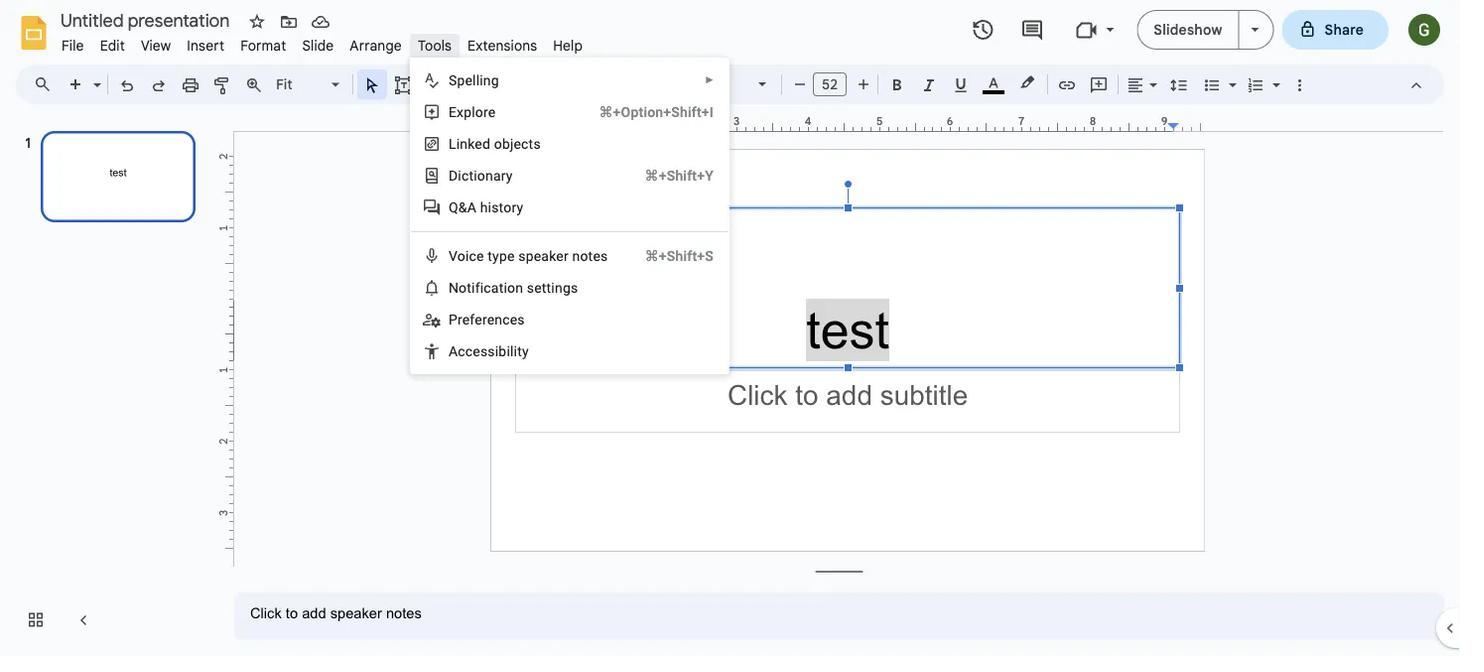Task type: describe. For each thing, give the bounding box(es) containing it.
voice type speaker notes v element
[[449, 248, 614, 264]]

notification settings o element
[[449, 279, 584, 296]]

explo r e
[[449, 104, 496, 120]]

slide menu item
[[294, 34, 342, 57]]

s pelling
[[449, 72, 499, 88]]

dictionary d element
[[449, 167, 519, 184]]

v oice type speaker notes
[[449, 248, 608, 264]]

highlight color image
[[1016, 70, 1038, 94]]

extensions menu item
[[460, 34, 545, 57]]

⌘+option+shift+i
[[599, 104, 714, 120]]

cessibility
[[465, 343, 529, 359]]

right margin image
[[1168, 116, 1204, 131]]

d ictionary
[[449, 167, 513, 184]]

view menu item
[[133, 34, 179, 57]]

notes
[[572, 248, 608, 264]]

format
[[240, 37, 286, 54]]

arrange menu item
[[342, 34, 410, 57]]

p references
[[449, 311, 525, 328]]

d
[[449, 167, 458, 184]]

history
[[480, 199, 523, 215]]

Menus field
[[25, 70, 68, 98]]

a
[[449, 343, 458, 359]]

preferences p element
[[449, 311, 531, 328]]

Rename text field
[[54, 8, 241, 32]]

Zoom field
[[270, 70, 348, 100]]

n
[[449, 279, 459, 296]]

⌘+shift+s element
[[621, 246, 714, 266]]

⌘+shift+s
[[645, 248, 714, 264]]

help
[[553, 37, 583, 54]]

v
[[449, 248, 457, 264]]

tools menu item
[[410, 34, 460, 57]]

slideshow button
[[1137, 10, 1239, 50]]

a c cessibility
[[449, 343, 529, 359]]

l inked objects
[[449, 135, 541, 152]]

p
[[449, 311, 458, 328]]

share button
[[1282, 10, 1389, 50]]

objects
[[494, 135, 541, 152]]

file menu item
[[54, 34, 92, 57]]

Star checkbox
[[243, 8, 271, 36]]

slideshow
[[1154, 21, 1222, 38]]

⌘+shift+y element
[[621, 166, 714, 186]]

oice
[[457, 248, 484, 264]]

tification
[[467, 279, 523, 296]]

slide
[[302, 37, 334, 54]]

q&a history q element
[[449, 199, 529, 215]]

ictionary
[[458, 167, 513, 184]]

edit
[[100, 37, 125, 54]]

n o tification settings
[[449, 279, 578, 296]]

menu bar inside menu bar banner
[[54, 26, 591, 59]]

r
[[483, 104, 488, 120]]

q &a history
[[449, 199, 523, 215]]

inked
[[456, 135, 490, 152]]



Task type: locate. For each thing, give the bounding box(es) containing it.
spelling s element
[[449, 72, 505, 88]]

font list. arial selected. option
[[692, 70, 746, 98]]

help menu item
[[545, 34, 591, 57]]

linked objects l element
[[449, 135, 547, 152]]

explo
[[449, 104, 483, 120]]

share
[[1325, 21, 1364, 38]]

pelling
[[457, 72, 499, 88]]

e
[[488, 104, 496, 120]]

menu bar
[[54, 26, 591, 59]]

menu bar banner
[[0, 0, 1460, 656]]

left margin image
[[492, 116, 529, 131]]

line & paragraph spacing image
[[1168, 70, 1191, 98]]

settings
[[527, 279, 578, 296]]

insert
[[187, 37, 224, 54]]

type
[[488, 248, 515, 264]]

explore r element
[[449, 104, 502, 120]]

&a
[[458, 199, 476, 215]]

menu bar containing file
[[54, 26, 591, 59]]

⌘+option+shift+i element
[[575, 102, 714, 122]]

view
[[141, 37, 171, 54]]

tools
[[418, 37, 452, 54]]

navigation
[[0, 112, 218, 656]]

arrange
[[350, 37, 402, 54]]

arial
[[692, 75, 722, 93]]

c
[[458, 343, 465, 359]]

o
[[459, 279, 467, 296]]

Zoom text field
[[273, 70, 329, 98]]

insert menu item
[[179, 34, 232, 57]]

application
[[0, 0, 1460, 656]]

format menu item
[[232, 34, 294, 57]]

file
[[62, 37, 84, 54]]

main toolbar
[[59, 0, 1315, 564]]

application containing slideshow
[[0, 0, 1460, 656]]

s
[[449, 72, 457, 88]]

►
[[705, 74, 715, 86]]

text color image
[[983, 70, 1005, 94]]

q
[[449, 199, 458, 215]]

Font size field
[[813, 72, 855, 101]]

Font size text field
[[814, 72, 846, 96]]

extensions
[[468, 37, 537, 54]]

l
[[449, 135, 456, 152]]

accessibility c element
[[449, 343, 535, 359]]

new slide with layout image
[[88, 71, 101, 78]]

start slideshow (⌘+enter) image
[[1251, 28, 1259, 32]]

2
[[217, 154, 230, 160]]

⌘+shift+y
[[645, 167, 714, 184]]

references
[[458, 311, 525, 328]]

menu
[[410, 58, 729, 374]]

speaker
[[518, 248, 569, 264]]

menu containing s
[[410, 58, 729, 374]]

edit menu item
[[92, 34, 133, 57]]



Task type: vqa. For each thing, say whether or not it's contained in the screenshot.
idea
no



